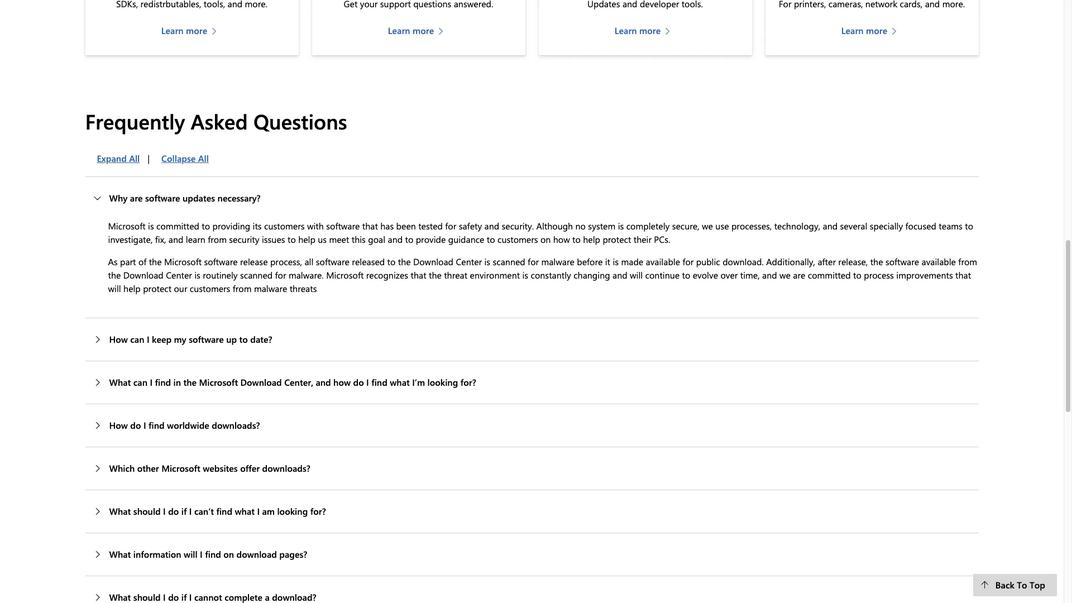 Task type: locate. For each thing, give the bounding box(es) containing it.
cannot
[[194, 591, 222, 603]]

software up routinely
[[204, 256, 238, 267]]

help down the part
[[123, 282, 141, 294]]

on left download in the bottom left of the page
[[224, 548, 234, 560]]

4 learn from the left
[[842, 25, 864, 36]]

is right it
[[613, 256, 619, 267]]

processes,
[[732, 220, 772, 232]]

1 vertical spatial protect
[[143, 282, 172, 294]]

are down additionally,
[[793, 269, 806, 281]]

collapse all
[[162, 152, 209, 164]]

download
[[413, 256, 454, 267], [123, 269, 164, 281], [241, 376, 282, 388]]

how inside the how do i find worldwide downloads? dropdown button
[[109, 419, 128, 431]]

other
[[137, 462, 159, 474]]

on
[[541, 233, 551, 245], [224, 548, 234, 560]]

released
[[352, 256, 385, 267]]

0 vertical spatial how
[[553, 233, 570, 245]]

learn more link
[[161, 24, 222, 38], [388, 24, 449, 38], [615, 24, 676, 38], [842, 24, 903, 38]]

looking
[[428, 376, 458, 388], [277, 505, 308, 517]]

1 horizontal spatial are
[[793, 269, 806, 281]]

should
[[133, 505, 161, 517], [133, 591, 161, 603]]

will
[[630, 269, 643, 281], [108, 282, 121, 294], [184, 548, 198, 560]]

available
[[646, 256, 680, 267], [922, 256, 956, 267]]

if for can't
[[181, 505, 187, 517]]

1 horizontal spatial center
[[456, 256, 482, 267]]

2 learn more link from the left
[[388, 24, 449, 38]]

1 vertical spatial can
[[133, 376, 147, 388]]

1 vertical spatial for?
[[310, 505, 326, 517]]

release
[[240, 256, 268, 267]]

1 vertical spatial from
[[959, 256, 978, 267]]

can left the in
[[133, 376, 147, 388]]

protect down system
[[603, 233, 631, 245]]

looking right i'm
[[428, 376, 458, 388]]

microsoft
[[108, 220, 146, 232], [164, 256, 202, 267], [326, 269, 364, 281], [199, 376, 238, 388], [162, 462, 200, 474]]

2 horizontal spatial that
[[956, 269, 972, 281]]

threat
[[444, 269, 468, 281]]

2 if from the top
[[181, 591, 187, 603]]

to inside dropdown button
[[239, 333, 248, 345]]

0 vertical spatial can
[[130, 333, 144, 345]]

0 horizontal spatial protect
[[143, 282, 172, 294]]

3 what from the top
[[109, 548, 131, 560]]

1 learn from the left
[[161, 25, 184, 36]]

what left i'm
[[390, 376, 410, 388]]

4 learn more link from the left
[[842, 24, 903, 38]]

protect inside microsoft is committed to providing its customers with software that has been tested for safety and security. although no system is completely secure, we use processes, technology, and several specially focused teams to investigate, fix, and learn from security issues to help us meet this goal and to provide guidance to customers on how to help protect their pcs.
[[603, 233, 631, 245]]

investigate,
[[108, 233, 153, 245]]

environment
[[470, 269, 520, 281]]

1 horizontal spatial all
[[198, 152, 209, 164]]

2 horizontal spatial help
[[583, 233, 601, 245]]

more
[[186, 25, 207, 36], [413, 25, 434, 36], [640, 25, 661, 36], [867, 25, 888, 36]]

1 horizontal spatial scanned
[[493, 256, 526, 267]]

from down teams
[[959, 256, 978, 267]]

1 how from the top
[[109, 333, 128, 345]]

that right the recognizes
[[411, 269, 427, 281]]

0 horizontal spatial download
[[123, 269, 164, 281]]

2 what from the top
[[109, 505, 131, 517]]

0 vertical spatial we
[[702, 220, 713, 232]]

we inside microsoft is committed to providing its customers with software that has been tested for safety and security. although no system is completely secure, we use processes, technology, and several specially focused teams to investigate, fix, and learn from security issues to help us meet this goal and to provide guidance to customers on how to help protect their pcs.
[[702, 220, 713, 232]]

how for how can i keep my software up to date?
[[109, 333, 128, 345]]

we left use
[[702, 220, 713, 232]]

1 vertical spatial we
[[780, 269, 791, 281]]

0 horizontal spatial looking
[[277, 505, 308, 517]]

0 horizontal spatial scanned
[[240, 269, 273, 281]]

from down routinely
[[233, 282, 252, 294]]

0 vertical spatial will
[[630, 269, 643, 281]]

how left keep
[[109, 333, 128, 345]]

1 horizontal spatial available
[[922, 256, 956, 267]]

how can i keep my software up to date? button
[[85, 318, 979, 361]]

to left evolve
[[682, 269, 691, 281]]

is
[[148, 220, 154, 232], [618, 220, 624, 232], [485, 256, 491, 267], [613, 256, 619, 267], [195, 269, 200, 281], [523, 269, 529, 281]]

how right center,
[[334, 376, 351, 388]]

committed
[[156, 220, 199, 232], [808, 269, 851, 281]]

1 all from the left
[[129, 152, 140, 164]]

0 horizontal spatial all
[[129, 152, 140, 164]]

help down system
[[583, 233, 601, 245]]

websites
[[203, 462, 238, 474]]

0 vertical spatial on
[[541, 233, 551, 245]]

1 learn more from the left
[[161, 25, 207, 36]]

for?
[[461, 376, 476, 388], [310, 505, 326, 517]]

0 horizontal spatial on
[[224, 548, 234, 560]]

made
[[621, 256, 644, 267]]

what should i do if i cannot complete a download?
[[109, 591, 317, 603]]

1 vertical spatial looking
[[277, 505, 308, 517]]

downloads? right offer
[[262, 462, 311, 474]]

0 vertical spatial if
[[181, 505, 187, 517]]

the right the in
[[183, 376, 197, 388]]

software left updates
[[145, 192, 180, 204]]

0 vertical spatial are
[[130, 192, 143, 204]]

and right time,
[[763, 269, 777, 281]]

to right guidance
[[487, 233, 495, 245]]

the inside dropdown button
[[183, 376, 197, 388]]

find up what should i do if i cannot complete a download?
[[205, 548, 221, 560]]

1 horizontal spatial how
[[553, 233, 570, 245]]

customers down security. in the left of the page
[[498, 233, 538, 245]]

1 horizontal spatial from
[[233, 282, 252, 294]]

we down additionally,
[[780, 269, 791, 281]]

security.
[[502, 220, 534, 232]]

and down made
[[613, 269, 628, 281]]

that inside microsoft is committed to providing its customers with software that has been tested for safety and security. although no system is completely secure, we use processes, technology, and several specially focused teams to investigate, fix, and learn from security issues to help us meet this goal and to provide guidance to customers on how to help protect their pcs.
[[362, 220, 378, 232]]

0 horizontal spatial are
[[130, 192, 143, 204]]

to up learn
[[202, 220, 210, 232]]

will right information
[[184, 548, 198, 560]]

should for what should i do if i cannot complete a download?
[[133, 591, 161, 603]]

and right center,
[[316, 376, 331, 388]]

we
[[702, 220, 713, 232], [780, 269, 791, 281]]

process
[[864, 269, 894, 281]]

for? right i'm
[[461, 376, 476, 388]]

software left up
[[189, 333, 224, 345]]

how up which
[[109, 419, 128, 431]]

0 horizontal spatial from
[[208, 233, 227, 245]]

should down information
[[133, 591, 161, 603]]

necessary?
[[218, 192, 261, 204]]

all inside the "expand all" "button"
[[129, 152, 140, 164]]

find right can't
[[216, 505, 232, 517]]

all for expand all
[[129, 152, 140, 164]]

frequently
[[85, 107, 185, 135]]

1 what from the top
[[109, 376, 131, 388]]

all for collapse all
[[198, 152, 209, 164]]

customers down routinely
[[190, 282, 230, 294]]

1 available from the left
[[646, 256, 680, 267]]

1 horizontal spatial download
[[241, 376, 282, 388]]

available up continue
[[646, 256, 680, 267]]

1 vertical spatial how
[[109, 419, 128, 431]]

which
[[109, 462, 135, 474]]

group containing expand all
[[85, 147, 217, 170]]

1 if from the top
[[181, 505, 187, 517]]

all left |
[[129, 152, 140, 164]]

0 horizontal spatial committed
[[156, 220, 199, 232]]

1 horizontal spatial looking
[[428, 376, 458, 388]]

has
[[381, 220, 394, 232]]

1 horizontal spatial protect
[[603, 233, 631, 245]]

committed down the after
[[808, 269, 851, 281]]

all
[[305, 256, 314, 267]]

software up improvements
[[886, 256, 920, 267]]

if inside the what should i do if i can't find what i am looking for? dropdown button
[[181, 505, 187, 517]]

from
[[208, 233, 227, 245], [959, 256, 978, 267], [233, 282, 252, 294]]

why are software updates necessary?
[[109, 192, 261, 204]]

and inside what can i find in the microsoft download center, and how do i find what i'm looking for? dropdown button
[[316, 376, 331, 388]]

technology,
[[775, 220, 821, 232]]

asked
[[191, 107, 248, 135]]

3 learn more from the left
[[615, 25, 661, 36]]

4 learn more from the left
[[842, 25, 888, 36]]

will down made
[[630, 269, 643, 281]]

is right system
[[618, 220, 624, 232]]

0 vertical spatial downloads?
[[212, 419, 260, 431]]

committed up fix,
[[156, 220, 199, 232]]

learn
[[161, 25, 184, 36], [388, 25, 410, 36], [615, 25, 637, 36], [842, 25, 864, 36]]

their
[[634, 233, 652, 245]]

1 horizontal spatial that
[[411, 269, 427, 281]]

1 horizontal spatial downloads?
[[262, 462, 311, 474]]

if left can't
[[181, 505, 187, 517]]

center up our
[[166, 269, 192, 281]]

1 vertical spatial how
[[334, 376, 351, 388]]

2 all from the left
[[198, 152, 209, 164]]

which other microsoft websites offer downloads? button
[[85, 447, 979, 490]]

group
[[85, 147, 217, 170]]

protect left our
[[143, 282, 172, 294]]

1 horizontal spatial for?
[[461, 376, 476, 388]]

2 horizontal spatial customers
[[498, 233, 538, 245]]

0 horizontal spatial center
[[166, 269, 192, 281]]

for? right "am"
[[310, 505, 326, 517]]

information
[[133, 548, 181, 560]]

find inside what information will i find on download pages? dropdown button
[[205, 548, 221, 560]]

all inside collapse all button
[[198, 152, 209, 164]]

learn for third learn more link from right
[[388, 25, 410, 36]]

its
[[253, 220, 262, 232]]

scanned down release
[[240, 269, 273, 281]]

that
[[362, 220, 378, 232], [411, 269, 427, 281], [956, 269, 972, 281]]

help
[[298, 233, 316, 245], [583, 233, 601, 245], [123, 282, 141, 294]]

microsoft up investigate,
[[108, 220, 146, 232]]

are inside the as part of the microsoft software release process, all software released to the download center is scanned for malware before it is made available for public download. additionally, after release, the software available from the download center is routinely scanned for malware. microsoft recognizes that the threat environment is constantly changing and will continue to evolve over time, and we are committed to process improvements that will help protect our customers from malware threats
[[793, 269, 806, 281]]

all right collapse
[[198, 152, 209, 164]]

0 vertical spatial how
[[109, 333, 128, 345]]

0 vertical spatial committed
[[156, 220, 199, 232]]

0 vertical spatial protect
[[603, 233, 631, 245]]

is up environment at the left of page
[[485, 256, 491, 267]]

0 horizontal spatial customers
[[190, 282, 230, 294]]

downloads? up offer
[[212, 419, 260, 431]]

what for what should i do if i cannot complete a download?
[[109, 591, 131, 603]]

1 horizontal spatial what
[[390, 376, 410, 388]]

from inside microsoft is committed to providing its customers with software that has been tested for safety and security. although no system is completely secure, we use processes, technology, and several specially focused teams to investigate, fix, and learn from security issues to help us meet this goal and to provide guidance to customers on how to help protect their pcs.
[[208, 233, 227, 245]]

0 horizontal spatial how
[[334, 376, 351, 388]]

to down no
[[573, 233, 581, 245]]

will inside dropdown button
[[184, 548, 198, 560]]

do
[[353, 376, 364, 388], [130, 419, 141, 431], [168, 505, 179, 517], [168, 591, 179, 603]]

software down meet
[[316, 256, 350, 267]]

0 horizontal spatial help
[[123, 282, 141, 294]]

scanned up environment at the left of page
[[493, 256, 526, 267]]

download down provide
[[413, 256, 454, 267]]

0 vertical spatial should
[[133, 505, 161, 517]]

1 vertical spatial should
[[133, 591, 161, 603]]

on down although
[[541, 233, 551, 245]]

available up improvements
[[922, 256, 956, 267]]

2 vertical spatial will
[[184, 548, 198, 560]]

0 horizontal spatial will
[[108, 282, 121, 294]]

1 horizontal spatial on
[[541, 233, 551, 245]]

2 vertical spatial customers
[[190, 282, 230, 294]]

learn more
[[161, 25, 207, 36], [388, 25, 434, 36], [615, 25, 661, 36], [842, 25, 888, 36]]

the up the recognizes
[[398, 256, 411, 267]]

0 horizontal spatial downloads?
[[212, 419, 260, 431]]

from down "providing"
[[208, 233, 227, 245]]

1 horizontal spatial customers
[[264, 220, 305, 232]]

1 vertical spatial on
[[224, 548, 234, 560]]

1 horizontal spatial we
[[780, 269, 791, 281]]

0 vertical spatial malware
[[542, 256, 575, 267]]

microsoft right other
[[162, 462, 200, 474]]

0 vertical spatial from
[[208, 233, 227, 245]]

1 vertical spatial are
[[793, 269, 806, 281]]

are right why
[[130, 192, 143, 204]]

are
[[130, 192, 143, 204], [793, 269, 806, 281]]

4 what from the top
[[109, 591, 131, 603]]

2 should from the top
[[133, 591, 161, 603]]

malware up constantly
[[542, 256, 575, 267]]

should for what should i do if i can't find what i am looking for?
[[133, 505, 161, 517]]

0 horizontal spatial for?
[[310, 505, 326, 517]]

customers up issues
[[264, 220, 305, 232]]

1 vertical spatial scanned
[[240, 269, 273, 281]]

why
[[109, 192, 128, 204]]

1 horizontal spatial will
[[184, 548, 198, 560]]

1 vertical spatial if
[[181, 591, 187, 603]]

2 learn from the left
[[388, 25, 410, 36]]

provide
[[416, 233, 446, 245]]

specially
[[870, 220, 903, 232]]

0 horizontal spatial we
[[702, 220, 713, 232]]

1 vertical spatial committed
[[808, 269, 851, 281]]

0 horizontal spatial malware
[[254, 282, 287, 294]]

1 should from the top
[[133, 505, 161, 517]]

2 horizontal spatial download
[[413, 256, 454, 267]]

looking right "am"
[[277, 505, 308, 517]]

0 horizontal spatial what
[[235, 505, 255, 517]]

what left "am"
[[235, 505, 255, 517]]

expand all button
[[85, 147, 148, 170]]

3 learn from the left
[[615, 25, 637, 36]]

protect
[[603, 233, 631, 245], [143, 282, 172, 294]]

find left i'm
[[372, 376, 388, 388]]

how down although
[[553, 233, 570, 245]]

0 vertical spatial what
[[390, 376, 410, 388]]

2 learn more from the left
[[388, 25, 434, 36]]

1 vertical spatial malware
[[254, 282, 287, 294]]

learn for 2nd learn more link from right
[[615, 25, 637, 36]]

that up goal
[[362, 220, 378, 232]]

customers inside the as part of the microsoft software release process, all software released to the download center is scanned for malware before it is made available for public download. additionally, after release, the software available from the download center is routinely scanned for malware. microsoft recognizes that the threat environment is constantly changing and will continue to evolve over time, and we are committed to process improvements that will help protect our customers from malware threats
[[190, 282, 230, 294]]

several
[[841, 220, 868, 232]]

center up threat
[[456, 256, 482, 267]]

2 vertical spatial download
[[241, 376, 282, 388]]

should down other
[[133, 505, 161, 517]]

if
[[181, 505, 187, 517], [181, 591, 187, 603]]

1 vertical spatial center
[[166, 269, 192, 281]]

what
[[390, 376, 410, 388], [235, 505, 255, 517]]

if inside what should i do if i cannot complete a download? dropdown button
[[181, 591, 187, 603]]

find left the in
[[155, 376, 171, 388]]

0 vertical spatial for?
[[461, 376, 476, 388]]

our
[[174, 282, 187, 294]]

how can i keep my software up to date?
[[109, 333, 272, 345]]

up
[[226, 333, 237, 345]]

for left the safety
[[445, 220, 457, 232]]

2 how from the top
[[109, 419, 128, 431]]

malware
[[542, 256, 575, 267], [254, 282, 287, 294]]

keep
[[152, 333, 172, 345]]

continue
[[646, 269, 680, 281]]

1 vertical spatial downloads?
[[262, 462, 311, 474]]

1 horizontal spatial committed
[[808, 269, 851, 281]]

0 horizontal spatial that
[[362, 220, 378, 232]]

software up meet
[[326, 220, 360, 232]]

the left threat
[[429, 269, 442, 281]]

no
[[576, 220, 586, 232]]

0 horizontal spatial available
[[646, 256, 680, 267]]

what for what can i find in the microsoft download center, and how do i find what i'm looking for?
[[109, 376, 131, 388]]

0 vertical spatial scanned
[[493, 256, 526, 267]]

i
[[147, 333, 149, 345], [150, 376, 153, 388], [367, 376, 369, 388], [144, 419, 146, 431], [163, 505, 166, 517], [189, 505, 192, 517], [257, 505, 260, 517], [200, 548, 203, 560], [163, 591, 166, 603], [189, 591, 192, 603]]

download left center,
[[241, 376, 282, 388]]

downloads? for which other microsoft websites offer downloads?
[[262, 462, 311, 474]]

how inside how can i keep my software up to date? dropdown button
[[109, 333, 128, 345]]

0 vertical spatial customers
[[264, 220, 305, 232]]

center
[[456, 256, 482, 267], [166, 269, 192, 281]]

are inside dropdown button
[[130, 192, 143, 204]]

find
[[155, 376, 171, 388], [372, 376, 388, 388], [149, 419, 165, 431], [216, 505, 232, 517], [205, 548, 221, 560]]

download inside dropdown button
[[241, 376, 282, 388]]

malware down process,
[[254, 282, 287, 294]]

4 more from the left
[[867, 25, 888, 36]]

0 vertical spatial download
[[413, 256, 454, 267]]

find left worldwide
[[149, 419, 165, 431]]

microsoft down learn
[[164, 256, 202, 267]]

if left cannot
[[181, 591, 187, 603]]

what
[[109, 376, 131, 388], [109, 505, 131, 517], [109, 548, 131, 560], [109, 591, 131, 603]]

1 vertical spatial customers
[[498, 233, 538, 245]]

although
[[537, 220, 573, 232]]

public
[[696, 256, 721, 267]]

to right up
[[239, 333, 248, 345]]

can for what
[[133, 376, 147, 388]]

can left keep
[[130, 333, 144, 345]]

help left us at left top
[[298, 233, 316, 245]]



Task type: vqa. For each thing, say whether or not it's contained in the screenshot.
we to the left
yes



Task type: describe. For each thing, give the bounding box(es) containing it.
what can i find in the microsoft download center, and how do i find what i'm looking for?
[[109, 376, 476, 388]]

goal
[[368, 233, 386, 245]]

changing
[[574, 269, 610, 281]]

learn
[[186, 233, 205, 245]]

my
[[174, 333, 186, 345]]

center,
[[284, 376, 313, 388]]

security
[[229, 233, 260, 245]]

been
[[396, 220, 416, 232]]

for down process,
[[275, 269, 286, 281]]

additionally,
[[767, 256, 816, 267]]

expand all
[[97, 152, 140, 164]]

committed inside microsoft is committed to providing its customers with software that has been tested for safety and security. although no system is completely secure, we use processes, technology, and several specially focused teams to investigate, fix, and learn from security issues to help us meet this goal and to provide guidance to customers on how to help protect their pcs.
[[156, 220, 199, 232]]

pages?
[[279, 548, 307, 560]]

learn for first learn more link from left
[[161, 25, 184, 36]]

back to top link
[[974, 574, 1058, 597]]

back
[[996, 579, 1015, 591]]

system
[[588, 220, 616, 232]]

3 more from the left
[[640, 25, 661, 36]]

am
[[262, 505, 275, 517]]

microsoft right the in
[[199, 376, 238, 388]]

as
[[108, 256, 118, 267]]

0 vertical spatial looking
[[428, 376, 458, 388]]

downloads? for how do i find worldwide downloads?
[[212, 419, 260, 431]]

1 horizontal spatial help
[[298, 233, 316, 245]]

what for what should i do if i can't find what i am looking for?
[[109, 505, 131, 517]]

the down as
[[108, 269, 121, 281]]

1 horizontal spatial malware
[[542, 256, 575, 267]]

providing
[[213, 220, 250, 232]]

download?
[[272, 591, 317, 603]]

2 more from the left
[[413, 25, 434, 36]]

evolve
[[693, 269, 718, 281]]

threats
[[290, 282, 317, 294]]

how inside dropdown button
[[334, 376, 351, 388]]

this
[[352, 233, 366, 245]]

how inside microsoft is committed to providing its customers with software that has been tested for safety and security. although no system is completely secure, we use processes, technology, and several specially focused teams to investigate, fix, and learn from security issues to help us meet this goal and to provide guidance to customers on how to help protect their pcs.
[[553, 233, 570, 245]]

pcs.
[[654, 233, 671, 245]]

2 vertical spatial from
[[233, 282, 252, 294]]

is up investigate,
[[148, 220, 154, 232]]

date?
[[250, 333, 272, 345]]

offer
[[240, 462, 260, 474]]

|
[[148, 152, 150, 164]]

fix,
[[155, 233, 166, 245]]

to down release,
[[854, 269, 862, 281]]

routinely
[[203, 269, 238, 281]]

what can i find in the microsoft download center, and how do i find what i'm looking for? button
[[85, 361, 979, 404]]

back to top
[[996, 579, 1046, 591]]

release,
[[839, 256, 868, 267]]

committed inside the as part of the microsoft software release process, all software released to the download center is scanned for malware before it is made available for public download. additionally, after release, the software available from the download center is routinely scanned for malware. microsoft recognizes that the threat environment is constantly changing and will continue to evolve over time, and we are committed to process improvements that will help protect our customers from malware threats
[[808, 269, 851, 281]]

which other microsoft websites offer downloads?
[[109, 462, 311, 474]]

recognizes
[[366, 269, 408, 281]]

complete
[[225, 591, 263, 603]]

what information will i find on download pages? button
[[85, 533, 979, 576]]

microsoft is committed to providing its customers with software that has been tested for safety and security. although no system is completely secure, we use processes, technology, and several specially focused teams to investigate, fix, and learn from security issues to help us meet this goal and to provide guidance to customers on how to help protect their pcs.
[[108, 220, 974, 245]]

worldwide
[[167, 419, 209, 431]]

constantly
[[531, 269, 571, 281]]

how do i find worldwide downloads? button
[[85, 404, 979, 447]]

the up the process
[[871, 256, 884, 267]]

on inside microsoft is committed to providing its customers with software that has been tested for safety and security. although no system is completely secure, we use processes, technology, and several specially focused teams to investigate, fix, and learn from security issues to help us meet this goal and to provide guidance to customers on how to help protect their pcs.
[[541, 233, 551, 245]]

1 vertical spatial will
[[108, 282, 121, 294]]

to down been
[[405, 233, 414, 245]]

part
[[120, 256, 136, 267]]

2 available from the left
[[922, 256, 956, 267]]

1 vertical spatial download
[[123, 269, 164, 281]]

for inside microsoft is committed to providing its customers with software that has been tested for safety and security. although no system is completely secure, we use processes, technology, and several specially focused teams to investigate, fix, and learn from security issues to help us meet this goal and to provide guidance to customers on how to help protect their pcs.
[[445, 220, 457, 232]]

is left constantly
[[523, 269, 529, 281]]

collapse all button
[[150, 147, 217, 170]]

time,
[[741, 269, 760, 281]]

for left public
[[683, 256, 694, 267]]

updates
[[183, 192, 215, 204]]

secure,
[[672, 220, 700, 232]]

as part of the microsoft software release process, all software released to the download center is scanned for malware before it is made available for public download. additionally, after release, the software available from the download center is routinely scanned for malware. microsoft recognizes that the threat environment is constantly changing and will continue to evolve over time, and we are committed to process improvements that will help protect our customers from malware threats
[[108, 256, 978, 294]]

use
[[716, 220, 729, 232]]

and down has
[[388, 233, 403, 245]]

before
[[577, 256, 603, 267]]

in
[[173, 376, 181, 388]]

how for how do i find worldwide downloads?
[[109, 419, 128, 431]]

protect inside the as part of the microsoft software release process, all software released to the download center is scanned for malware before it is made available for public download. additionally, after release, the software available from the download center is routinely scanned for malware. microsoft recognizes that the threat environment is constantly changing and will continue to evolve over time, and we are committed to process improvements that will help protect our customers from malware threats
[[143, 282, 172, 294]]

microsoft down released
[[326, 269, 364, 281]]

can't
[[194, 505, 214, 517]]

what for what information will i find on download pages?
[[109, 548, 131, 560]]

to right issues
[[288, 233, 296, 245]]

on inside dropdown button
[[224, 548, 234, 560]]

expand
[[97, 152, 127, 164]]

malware.
[[289, 269, 324, 281]]

help inside the as part of the microsoft software release process, all software released to the download center is scanned for malware before it is made available for public download. additionally, after release, the software available from the download center is routinely scanned for malware. microsoft recognizes that the threat environment is constantly changing and will continue to evolve over time, and we are committed to process improvements that will help protect our customers from malware threats
[[123, 282, 141, 294]]

to right teams
[[965, 220, 974, 232]]

and right fix,
[[169, 233, 183, 245]]

with
[[307, 220, 324, 232]]

and left several
[[823, 220, 838, 232]]

what should i do if i cannot complete a download? button
[[85, 576, 979, 603]]

0 vertical spatial center
[[456, 256, 482, 267]]

we inside the as part of the microsoft software release process, all software released to the download center is scanned for malware before it is made available for public download. additionally, after release, the software available from the download center is routinely scanned for malware. microsoft recognizes that the threat environment is constantly changing and will continue to evolve over time, and we are committed to process improvements that will help protect our customers from malware threats
[[780, 269, 791, 281]]

to up the recognizes
[[387, 256, 396, 267]]

issues
[[262, 233, 285, 245]]

over
[[721, 269, 738, 281]]

2 horizontal spatial will
[[630, 269, 643, 281]]

the right of
[[149, 256, 162, 267]]

for up constantly
[[528, 256, 539, 267]]

a
[[265, 591, 270, 603]]

after
[[818, 256, 836, 267]]

find inside the how do i find worldwide downloads? dropdown button
[[149, 419, 165, 431]]

completely
[[627, 220, 670, 232]]

2 horizontal spatial from
[[959, 256, 978, 267]]

what should i do if i can't find what i am looking for? button
[[85, 490, 979, 533]]

safety
[[459, 220, 482, 232]]

us
[[318, 233, 327, 245]]

1 vertical spatial what
[[235, 505, 255, 517]]

can for how
[[130, 333, 144, 345]]

questions
[[254, 107, 347, 135]]

3 learn more link from the left
[[615, 24, 676, 38]]

frequently asked questions
[[85, 107, 347, 135]]

learn for first learn more link from the right
[[842, 25, 864, 36]]

software inside microsoft is committed to providing its customers with software that has been tested for safety and security. although no system is completely secure, we use processes, technology, and several specially focused teams to investigate, fix, and learn from security issues to help us meet this goal and to provide guidance to customers on how to help protect their pcs.
[[326, 220, 360, 232]]

microsoft inside microsoft is committed to providing its customers with software that has been tested for safety and security. although no system is completely secure, we use processes, technology, and several specially focused teams to investigate, fix, and learn from security issues to help us meet this goal and to provide guidance to customers on how to help protect their pcs.
[[108, 220, 146, 232]]

is left routinely
[[195, 269, 200, 281]]

what information will i find on download pages?
[[109, 548, 307, 560]]

teams
[[939, 220, 963, 232]]

how do i find worldwide downloads?
[[109, 419, 260, 431]]

and right the safety
[[485, 220, 500, 232]]

it
[[605, 256, 611, 267]]

find inside the what should i do if i can't find what i am looking for? dropdown button
[[216, 505, 232, 517]]

tested
[[419, 220, 443, 232]]

improvements
[[897, 269, 953, 281]]

if for cannot
[[181, 591, 187, 603]]

download
[[237, 548, 277, 560]]

1 learn more link from the left
[[161, 24, 222, 38]]

top
[[1030, 579, 1046, 591]]

i'm
[[412, 376, 425, 388]]

1 more from the left
[[186, 25, 207, 36]]



